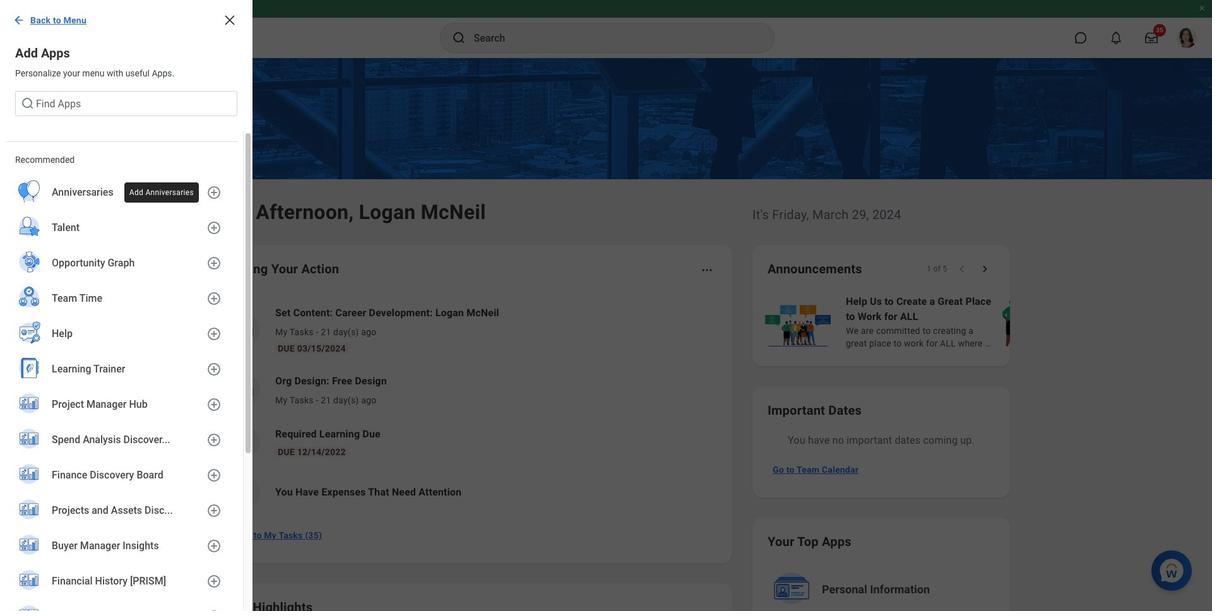 Task type: locate. For each thing, give the bounding box(es) containing it.
list
[[0, 175, 243, 611], [763, 293, 1212, 351], [217, 295, 717, 518]]

1 vertical spatial search image
[[20, 96, 35, 111]]

main content
[[0, 58, 1212, 611]]

0 horizontal spatial search image
[[20, 96, 35, 111]]

0 vertical spatial search image
[[451, 30, 466, 45]]

4 plus circle image from the top
[[206, 432, 222, 448]]

0 vertical spatial inbox image
[[235, 320, 254, 339]]

1 vertical spatial inbox image
[[235, 381, 254, 400]]

3 plus circle image from the top
[[206, 397, 222, 412]]

status
[[926, 264, 947, 274]]

5 plus circle image from the top
[[206, 503, 222, 518]]

dashboard expenses image
[[235, 483, 254, 502]]

6 plus circle image from the top
[[206, 574, 222, 589]]

arrow left image
[[13, 14, 25, 27]]

banner
[[0, 0, 1212, 58]]

close environment banner image
[[1198, 4, 1206, 12]]

plus circle image
[[206, 185, 222, 200], [206, 256, 222, 271], [206, 397, 222, 412], [206, 432, 222, 448], [206, 503, 222, 518], [206, 574, 222, 589], [206, 609, 222, 611]]

plus circle image
[[206, 220, 222, 235], [206, 291, 222, 306], [206, 326, 222, 342], [206, 362, 222, 377], [206, 468, 222, 483], [206, 538, 222, 554]]

chevron left small image
[[956, 263, 968, 275]]

Search field
[[15, 91, 237, 116]]

3 plus circle image from the top
[[206, 326, 222, 342]]

1 inbox image from the top
[[235, 320, 254, 339]]

global navigation dialog
[[0, 0, 253, 611]]

1 horizontal spatial search image
[[451, 30, 466, 45]]

2 plus circle image from the top
[[206, 291, 222, 306]]

inbox image
[[235, 320, 254, 339], [235, 381, 254, 400]]

search image
[[451, 30, 466, 45], [20, 96, 35, 111]]



Task type: describe. For each thing, give the bounding box(es) containing it.
2 plus circle image from the top
[[206, 256, 222, 271]]

1 plus circle image from the top
[[206, 220, 222, 235]]

2 inbox image from the top
[[235, 381, 254, 400]]

1 plus circle image from the top
[[206, 185, 222, 200]]

list inside global navigation dialog
[[0, 175, 243, 611]]

profile logan mcneil element
[[1169, 24, 1204, 52]]

chevron right small image
[[978, 263, 991, 275]]

notifications large image
[[1110, 32, 1122, 44]]

inbox large image
[[1145, 32, 1158, 44]]

4 plus circle image from the top
[[206, 362, 222, 377]]

x image
[[222, 13, 237, 28]]

5 plus circle image from the top
[[206, 468, 222, 483]]

7 plus circle image from the top
[[206, 609, 222, 611]]

6 plus circle image from the top
[[206, 538, 222, 554]]

book open image
[[235, 432, 254, 451]]



Task type: vqa. For each thing, say whether or not it's contained in the screenshot.
My Team Management
no



